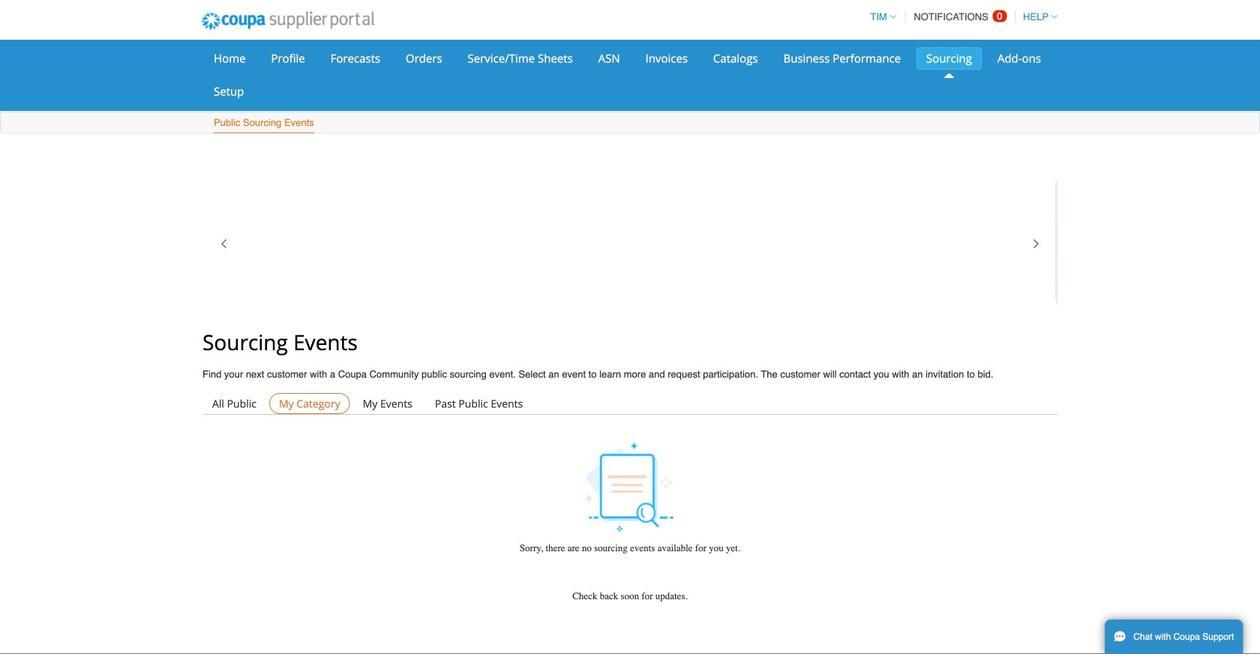 Task type: vqa. For each thing, say whether or not it's contained in the screenshot.
20
no



Task type: locate. For each thing, give the bounding box(es) containing it.
previous image
[[218, 238, 230, 250]]

tab list
[[203, 393, 1058, 414]]

coupa supplier portal image
[[191, 2, 385, 40]]

navigation
[[864, 2, 1058, 32]]



Task type: describe. For each thing, give the bounding box(es) containing it.
next image
[[1030, 238, 1042, 250]]



